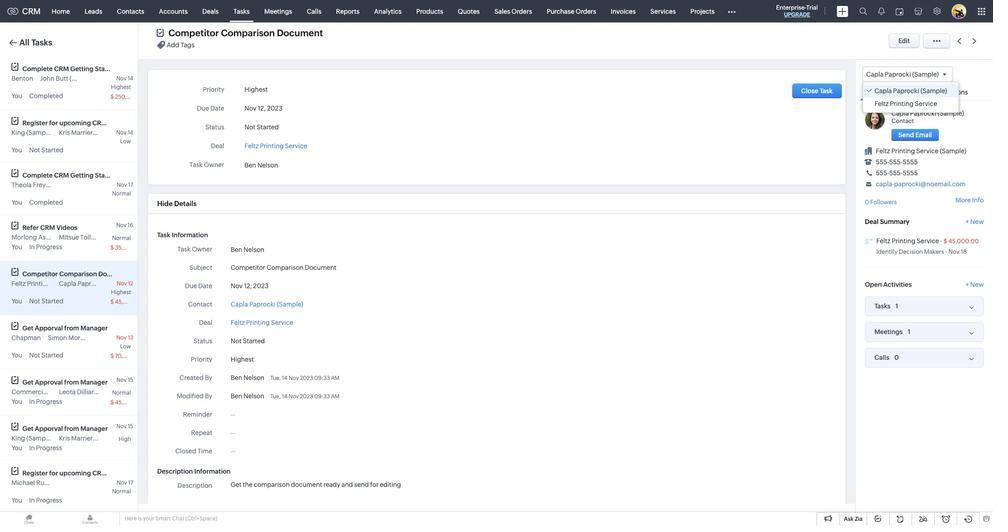 Task type: describe. For each thing, give the bounding box(es) containing it.
signals element
[[873, 0, 890, 23]]

1 horizontal spatial competitor
[[168, 28, 219, 38]]

activities
[[883, 281, 912, 288]]

more info
[[956, 197, 984, 204]]

calls link
[[300, 0, 329, 22]]

by for modified by
[[205, 393, 212, 400]]

you for complete crm getting started steps nov 14
[[11, 92, 22, 100]]

13
[[128, 335, 133, 341]]

created
[[180, 375, 204, 382]]

normal inside michael ruta (sample) normal
[[112, 489, 131, 495]]

videos
[[56, 224, 77, 232]]

crm inside register for upcoming crm webinars nov 14
[[92, 119, 107, 127]]

refer crm videos
[[22, 224, 77, 232]]

started inside complete crm getting started steps nov 14
[[95, 65, 118, 73]]

not for get apporval from manager
[[29, 352, 40, 359]]

16
[[128, 222, 133, 229]]

king for get apporval from manager
[[11, 435, 25, 443]]

1 vertical spatial status
[[193, 338, 212, 345]]

manager for get approval from manager
[[80, 379, 108, 387]]

king for register for upcoming crm webinars
[[11, 129, 25, 136]]

feltz printing service (sample) link
[[876, 148, 966, 155]]

for for progress
[[49, 470, 58, 478]]

apporval for get apporval from manager nov 13
[[35, 325, 63, 332]]

not started for competitor comparison document
[[29, 298, 63, 305]]

1 + from the top
[[966, 218, 969, 226]]

nov inside "get apporval from manager nov 13"
[[116, 335, 127, 341]]

is
[[138, 516, 142, 523]]

1 vertical spatial tasks
[[31, 38, 52, 47]]

leota dilliard (sample)
[[59, 389, 126, 396]]

$ for mitsue tollner (sample)
[[110, 245, 114, 251]]

ready
[[324, 482, 340, 489]]

your
[[143, 516, 154, 523]]

chapman
[[11, 335, 41, 342]]

kris for not started
[[59, 129, 70, 136]]

15 for leota dilliard (sample)
[[128, 377, 133, 384]]

theola
[[11, 182, 32, 189]]

makers
[[924, 248, 944, 255]]

morlong
[[11, 234, 37, 241]]

contacts link
[[110, 0, 152, 22]]

not started for register for upcoming crm webinars
[[29, 147, 63, 154]]

theola frey (sample) normal
[[11, 182, 131, 197]]

nov inside register for upcoming crm webinars nov 14
[[116, 130, 127, 136]]

capla-paprocki@noemail.com
[[876, 181, 966, 188]]

2 + from the top
[[966, 281, 969, 288]]

open
[[865, 281, 882, 288]]

from for get approval from manager
[[64, 379, 79, 387]]

king (sample) for in
[[11, 435, 53, 443]]

get for get apporval from manager
[[22, 426, 33, 433]]

analytics
[[374, 8, 402, 15]]

info link
[[860, 82, 881, 101]]

sales orders link
[[487, 0, 539, 22]]

michael
[[11, 480, 35, 487]]

smart
[[156, 516, 171, 523]]

complete crm getting started steps nov 14
[[22, 65, 136, 82]]

morasca
[[68, 335, 94, 342]]

0 vertical spatial priority
[[203, 86, 224, 93]]

you for register for upcoming crm webinars nov 17
[[11, 497, 22, 505]]

manager for get apporval from manager nov 13
[[80, 325, 108, 332]]

not for register for upcoming crm webinars
[[29, 147, 40, 154]]

0 vertical spatial meetings
[[264, 8, 292, 15]]

not started for get apporval from manager
[[29, 352, 63, 359]]

modified
[[177, 393, 204, 400]]

1 vertical spatial info
[[972, 197, 984, 204]]

Capla Paprocki (Sample) field
[[863, 67, 953, 82]]

service inside tree
[[915, 100, 937, 108]]

get apporval from manager
[[22, 426, 108, 433]]

create menu image
[[837, 6, 848, 17]]

tue, for created by
[[270, 375, 281, 382]]

35,000.00
[[115, 245, 143, 251]]

get for get the comparison document ready and send for editing
[[231, 482, 241, 489]]

0 vertical spatial feltz printing service link
[[244, 140, 307, 150]]

search image
[[859, 7, 867, 15]]

enterprise-trial upgrade
[[776, 4, 818, 18]]

conversations
[[925, 89, 968, 96]]

0 vertical spatial nov 12, 2023
[[244, 105, 282, 112]]

purchase orders
[[547, 8, 596, 15]]

invoices link
[[604, 0, 643, 22]]

document
[[291, 482, 322, 489]]

$ 45,000.00 for capla paprocki (sample)
[[110, 299, 143, 306]]

0 vertical spatial due
[[197, 105, 209, 112]]

more info link
[[956, 197, 984, 204]]

for for started
[[49, 119, 58, 127]]

deal for bottommost feltz printing service link
[[199, 319, 212, 327]]

1 for tasks
[[896, 303, 898, 310]]

7 you from the top
[[11, 398, 22, 406]]

Other Modules field
[[722, 4, 742, 19]]

(ctrl+space)
[[185, 516, 217, 523]]

ask
[[844, 517, 854, 523]]

subject
[[189, 264, 212, 272]]

webinars for not started
[[109, 119, 137, 127]]

complete crm getting started steps nov 17
[[22, 172, 136, 188]]

nov inside complete crm getting started steps nov 14
[[116, 75, 127, 82]]

(sample) inside field
[[912, 71, 939, 78]]

benton
[[11, 75, 33, 82]]

john
[[40, 75, 54, 82]]

tue, for modified by
[[270, 394, 281, 400]]

task up details
[[189, 161, 203, 169]]

0 for 0
[[894, 354, 899, 361]]

0 vertical spatial tasks
[[233, 8, 250, 15]]

signals image
[[878, 7, 885, 15]]

you for register for upcoming crm webinars nov 14
[[11, 147, 22, 154]]

register for upcoming crm webinars nov 17
[[22, 470, 137, 487]]

details
[[174, 200, 197, 208]]

am for modified by
[[331, 394, 340, 400]]

upgrade
[[784, 11, 810, 18]]

comparison
[[254, 482, 290, 489]]

closed
[[175, 448, 196, 455]]

2 normal from the top
[[112, 235, 131, 242]]

$ for simon morasca (sample)
[[110, 353, 114, 360]]

you for competitor comparison document nov 12
[[11, 298, 22, 305]]

14 inside complete crm getting started steps nov 14
[[128, 75, 133, 82]]

0 followers
[[865, 199, 897, 206]]

0 horizontal spatial 12,
[[244, 283, 252, 290]]

1 vertical spatial due date
[[185, 283, 212, 290]]

mitsue tollner (sample)
[[59, 234, 129, 241]]

upcoming for started
[[59, 119, 91, 127]]

2 vertical spatial for
[[370, 482, 379, 489]]

deal for the top feltz printing service link
[[211, 142, 224, 150]]

modified by
[[177, 393, 212, 400]]

kris for in progress
[[59, 435, 70, 443]]

1 vertical spatial task owner
[[177, 246, 212, 253]]

decision
[[899, 248, 923, 255]]

you for get apporval from manager nov 13
[[11, 352, 22, 359]]

search element
[[854, 0, 873, 23]]

competitor comparison document nov 12
[[22, 271, 133, 287]]

progress for associates
[[36, 244, 62, 251]]

the
[[243, 482, 253, 489]]

1 vertical spatial deal
[[865, 218, 879, 226]]

0 vertical spatial owner
[[204, 161, 224, 169]]

projects
[[691, 8, 715, 15]]

(sample) inside capla paprocki (sample) contact
[[938, 110, 964, 117]]

$ for capla paprocki (sample)
[[110, 299, 114, 306]]

get apporval from manager nov 13
[[22, 325, 133, 341]]

created by
[[180, 375, 212, 382]]

started inside complete crm getting started steps nov 17
[[95, 172, 118, 179]]

1 vertical spatial feltz printing service link
[[876, 237, 939, 245]]

in for commercial
[[29, 398, 35, 406]]

reports link
[[329, 0, 367, 22]]

1 vertical spatial date
[[198, 283, 212, 290]]

all tasks
[[19, 38, 52, 47]]

12
[[128, 281, 133, 287]]

0 vertical spatial competitor comparison document
[[168, 28, 323, 38]]

morlong associates
[[11, 234, 70, 241]]

250,000.00
[[115, 94, 146, 100]]

feltz printing service (sample)
[[876, 148, 966, 155]]

progress for (sample)
[[36, 445, 62, 452]]

tree containing capla paprocki (sample)
[[863, 82, 959, 113]]

get for get approval from manager
[[22, 379, 33, 387]]

from for get apporval from manager nov 13
[[64, 325, 79, 332]]

(sample) inside theola frey (sample) normal
[[47, 182, 73, 189]]

1 vertical spatial due
[[185, 283, 197, 290]]

products link
[[409, 0, 451, 22]]

2 + new from the top
[[966, 281, 984, 288]]

ask zia
[[844, 517, 863, 523]]

capla inside capla paprocki (sample) contact
[[892, 110, 909, 117]]

1 vertical spatial competitor comparison document
[[231, 264, 337, 272]]

accounts
[[159, 8, 188, 15]]

deals link
[[195, 0, 226, 22]]

leads
[[85, 8, 102, 15]]

1 new from the top
[[970, 218, 984, 226]]

0 vertical spatial task owner
[[189, 161, 224, 169]]

in progress for press
[[29, 398, 62, 406]]

0 vertical spatial ·
[[940, 238, 942, 245]]

by for created by
[[205, 375, 212, 382]]

apporval for get apporval from manager
[[35, 426, 63, 433]]

paprocki@noemail.com
[[894, 181, 966, 188]]

get the comparison document ready and send for editing
[[231, 482, 401, 489]]

$ for leota dilliard (sample)
[[110, 400, 114, 406]]

complete for complete crm getting started steps nov 14
[[22, 65, 53, 73]]

crm link
[[7, 6, 41, 16]]

low for simon morasca (sample)
[[120, 344, 131, 350]]

chat
[[172, 516, 184, 523]]

not for competitor comparison document
[[29, 298, 40, 305]]

information for description information
[[194, 468, 231, 476]]

register for not
[[22, 119, 48, 127]]

in progress for (sample)
[[29, 445, 62, 452]]

get approval from manager
[[22, 379, 108, 387]]

accounts link
[[152, 0, 195, 22]]

capla inside field
[[866, 71, 884, 78]]

4 in progress from the top
[[29, 497, 62, 505]]

open activities
[[865, 281, 912, 288]]

services link
[[643, 0, 683, 22]]



Task type: vqa. For each thing, say whether or not it's contained in the screenshot.


Task type: locate. For each thing, give the bounding box(es) containing it.
low down $ 250,000.00
[[120, 138, 131, 145]]

1 progress from the top
[[36, 244, 62, 251]]

0 vertical spatial manager
[[80, 325, 108, 332]]

9 you from the top
[[11, 497, 22, 505]]

task right close
[[820, 87, 833, 95]]

you down the michael
[[11, 497, 22, 505]]

1 webinars from the top
[[109, 119, 137, 127]]

nov 15
[[116, 377, 133, 384], [116, 424, 133, 430]]

45,000.00 inside feltz printing service · $ 45,000.00 identify decision makers · nov 18
[[949, 238, 979, 245]]

2 new from the top
[[970, 281, 984, 288]]

+ down 18
[[966, 281, 969, 288]]

description down description information
[[178, 483, 212, 490]]

task down hide
[[157, 232, 170, 239]]

upcoming
[[59, 119, 91, 127], [59, 470, 91, 478]]

close
[[801, 87, 818, 95]]

marrier for in progress
[[71, 435, 93, 443]]

1 + new from the top
[[966, 218, 984, 226]]

2 you from the top
[[11, 147, 22, 154]]

3 you from the top
[[11, 199, 22, 206]]

in down morlong
[[29, 244, 35, 251]]

getting up theola frey (sample) normal
[[70, 172, 93, 179]]

info left timeline on the right of page
[[865, 89, 877, 96]]

1 tue, 14 nov 2023 09:33 am from the top
[[270, 375, 340, 382]]

nov 15 for leota dilliard (sample)
[[116, 377, 133, 384]]

webinars
[[109, 119, 137, 127], [109, 470, 137, 478]]

capla-paprocki@noemail.com link
[[876, 181, 966, 188]]

identify
[[876, 248, 898, 255]]

2 vertical spatial manager
[[80, 426, 108, 433]]

2 nov 15 from the top
[[116, 424, 133, 430]]

+ new down more info link
[[966, 218, 984, 226]]

in down "commercial"
[[29, 398, 35, 406]]

1 vertical spatial completed
[[29, 199, 63, 206]]

0 vertical spatial getting
[[70, 65, 93, 73]]

normal up here
[[112, 489, 131, 495]]

complete for complete crm getting started steps nov 17
[[22, 172, 53, 179]]

description for description
[[178, 483, 212, 490]]

18
[[961, 248, 967, 255]]

1 vertical spatial information
[[194, 468, 231, 476]]

0 for 0 followers
[[865, 199, 869, 206]]

$ inside feltz printing service · $ 45,000.00 identify decision makers · nov 18
[[944, 238, 947, 245]]

2 vertical spatial from
[[64, 426, 79, 433]]

5555 up capla-paprocki@noemail.com
[[903, 170, 918, 177]]

register
[[22, 119, 48, 127], [22, 470, 48, 478]]

0 horizontal spatial orders
[[512, 8, 532, 15]]

crm inside complete crm getting started steps nov 17
[[54, 172, 69, 179]]

complete
[[22, 65, 53, 73], [22, 172, 53, 179]]

nov inside the register for upcoming crm webinars nov 17
[[117, 480, 127, 487]]

in progress down 'morlong associates'
[[29, 244, 62, 251]]

0 vertical spatial $ 45,000.00
[[110, 299, 143, 306]]

capla inside tree
[[875, 87, 892, 95]]

17 up here
[[128, 480, 133, 487]]

home link
[[44, 0, 77, 22]]

tue, 14 nov 2023 09:33 am for modified by
[[270, 394, 340, 400]]

from
[[64, 325, 79, 332], [64, 379, 79, 387], [64, 426, 79, 433]]

1 horizontal spatial meetings
[[875, 329, 903, 336]]

manager inside "get apporval from manager nov 13"
[[80, 325, 108, 332]]

0 vertical spatial complete
[[22, 65, 53, 73]]

0 vertical spatial 5555
[[903, 159, 918, 166]]

1 vertical spatial tue,
[[270, 394, 281, 400]]

1 vertical spatial register
[[22, 470, 48, 478]]

you down "commercial"
[[11, 398, 22, 406]]

complete inside complete crm getting started steps nov 14
[[22, 65, 53, 73]]

marrier
[[71, 129, 93, 136], [71, 435, 93, 443]]

2 555-555-5555 from the top
[[876, 170, 918, 177]]

calendar image
[[896, 8, 904, 15]]

capla paprocki (sample) inside field
[[866, 71, 939, 78]]

frey
[[33, 182, 46, 189]]

register for in
[[22, 470, 48, 478]]

steps
[[119, 65, 136, 73], [119, 172, 136, 179]]

products
[[416, 8, 443, 15]]

4 you from the top
[[11, 244, 22, 251]]

09:33 for modified by
[[314, 394, 330, 400]]

am
[[331, 375, 340, 382], [331, 394, 340, 400]]

nov 15 up high
[[116, 424, 133, 430]]

1 vertical spatial meetings
[[875, 329, 903, 336]]

2 horizontal spatial tasks
[[875, 303, 891, 310]]

steps for complete crm getting started steps nov 17
[[119, 172, 136, 179]]

1 kris marrier (sample) from the top
[[59, 129, 121, 136]]

register inside the register for upcoming crm webinars nov 17
[[22, 470, 48, 478]]

get down "commercial"
[[22, 426, 33, 433]]

2 register from the top
[[22, 470, 48, 478]]

you up chapman
[[11, 298, 22, 305]]

started
[[95, 65, 118, 73], [257, 124, 279, 131], [41, 147, 63, 154], [95, 172, 118, 179], [41, 298, 63, 305], [243, 338, 265, 345], [41, 352, 63, 359]]

all
[[19, 38, 30, 47]]

3 progress from the top
[[36, 445, 62, 452]]

0 vertical spatial am
[[331, 375, 340, 382]]

high
[[119, 437, 131, 443]]

printing inside feltz printing service · $ 45,000.00 identify decision makers · nov 18
[[892, 237, 915, 245]]

0 vertical spatial king (sample)
[[11, 129, 53, 136]]

0 vertical spatial kris marrier (sample)
[[59, 129, 121, 136]]

in progress down get apporval from manager
[[29, 445, 62, 452]]

0 vertical spatial status
[[205, 124, 224, 131]]

$ left 35,000.00
[[110, 245, 114, 251]]

0 vertical spatial date
[[210, 105, 224, 112]]

reminder
[[183, 411, 212, 419]]

0 vertical spatial information
[[172, 232, 208, 239]]

0 vertical spatial tue, 14 nov 2023 09:33 am
[[270, 375, 340, 382]]

1 from from the top
[[64, 325, 79, 332]]

feltz inside feltz printing service · $ 45,000.00 identify decision makers · nov 18
[[876, 237, 891, 245]]

nov inside competitor comparison document nov 12
[[117, 281, 127, 287]]

1 vertical spatial + new
[[966, 281, 984, 288]]

17 for steps
[[128, 182, 133, 188]]

you for complete crm getting started steps nov 17
[[11, 199, 22, 206]]

0 horizontal spatial competitor
[[22, 271, 58, 278]]

reports
[[336, 8, 360, 15]]

due
[[197, 105, 209, 112], [185, 283, 197, 290]]

0 vertical spatial steps
[[119, 65, 136, 73]]

$ 35,000.00
[[110, 245, 143, 251]]

upcoming up michael ruta (sample) normal
[[59, 470, 91, 478]]

15 up high
[[128, 424, 133, 430]]

1 $ 45,000.00 from the top
[[110, 299, 143, 306]]

(sample) inside michael ruta (sample) normal
[[51, 480, 78, 487]]

$ 45,000.00 down 12
[[110, 299, 143, 306]]

None button
[[892, 129, 939, 141]]

0 horizontal spatial info
[[865, 89, 877, 96]]

14 inside register for upcoming crm webinars nov 14
[[128, 130, 133, 136]]

nov
[[116, 75, 127, 82], [244, 105, 256, 112], [116, 130, 127, 136], [117, 182, 127, 188], [116, 222, 126, 229], [949, 248, 960, 255], [117, 281, 127, 287], [231, 283, 243, 290], [116, 335, 127, 341], [289, 375, 299, 382], [116, 377, 127, 384], [289, 394, 299, 400], [116, 424, 127, 430], [117, 480, 127, 487]]

by right modified
[[205, 393, 212, 400]]

king
[[11, 129, 25, 136], [11, 435, 25, 443]]

meetings link
[[257, 0, 300, 22]]

crm inside complete crm getting started steps nov 14
[[54, 65, 69, 73]]

service
[[915, 100, 937, 108], [285, 142, 307, 150], [916, 148, 939, 155], [917, 237, 939, 245], [52, 280, 74, 288], [271, 319, 293, 327]]

tue,
[[270, 375, 281, 382], [270, 394, 281, 400]]

getting inside complete crm getting started steps nov 17
[[70, 172, 93, 179]]

mitsue
[[59, 234, 79, 241]]

get inside "get apporval from manager nov 13"
[[22, 325, 33, 332]]

2 kris marrier (sample) from the top
[[59, 435, 121, 443]]

2 15 from the top
[[128, 424, 133, 430]]

2 vertical spatial 45,000.00
[[115, 400, 143, 406]]

0 vertical spatial 1
[[896, 303, 898, 310]]

45,000.00 up high
[[115, 400, 143, 406]]

0 vertical spatial from
[[64, 325, 79, 332]]

15 for kris marrier (sample)
[[128, 424, 133, 430]]

kris marrier (sample) for in progress
[[59, 435, 121, 443]]

for up the ruta at the bottom left of page
[[49, 470, 58, 478]]

paprocki inside capla paprocki (sample) contact
[[910, 110, 936, 117]]

chats image
[[0, 513, 58, 526]]

upcoming inside register for upcoming crm webinars nov 14
[[59, 119, 91, 127]]

$ down leota dilliard (sample)
[[110, 400, 114, 406]]

hide
[[157, 200, 173, 208]]

manager for get apporval from manager
[[80, 426, 108, 433]]

1 in from the top
[[29, 244, 35, 251]]

1 king from the top
[[11, 129, 25, 136]]

feltz
[[875, 100, 889, 108], [244, 142, 259, 150], [876, 148, 890, 155], [876, 237, 891, 245], [11, 280, 26, 288], [231, 319, 245, 327]]

progress down the ruta at the bottom left of page
[[36, 497, 62, 505]]

capla paprocki (sample) contact
[[892, 110, 964, 125]]

+
[[966, 218, 969, 226], [966, 281, 969, 288]]

3 in from the top
[[29, 445, 35, 452]]

1 vertical spatial 1
[[908, 328, 911, 336]]

5555 down feltz printing service (sample)
[[903, 159, 918, 166]]

0 vertical spatial apporval
[[35, 325, 63, 332]]

send
[[354, 482, 369, 489]]

from for get apporval from manager
[[64, 426, 79, 433]]

kris marrier (sample) for not started
[[59, 129, 121, 136]]

get up chapman
[[22, 325, 33, 332]]

15 down 70,000.00
[[128, 377, 133, 384]]

1 complete from the top
[[22, 65, 53, 73]]

0 vertical spatial description
[[157, 468, 193, 476]]

comparison
[[221, 28, 275, 38], [267, 264, 304, 272], [59, 271, 97, 278]]

getting inside complete crm getting started steps nov 14
[[70, 65, 93, 73]]

1 vertical spatial $ 45,000.00
[[110, 400, 143, 406]]

09:33
[[314, 375, 330, 382], [314, 394, 330, 400]]

1 apporval from the top
[[35, 325, 63, 332]]

task inside "link"
[[820, 87, 833, 95]]

2 from from the top
[[64, 379, 79, 387]]

apporval down press
[[35, 426, 63, 433]]

1 horizontal spatial 0
[[894, 354, 899, 361]]

0 vertical spatial 17
[[128, 182, 133, 188]]

simon morasca (sample)
[[48, 335, 122, 342]]

for down john
[[49, 119, 58, 127]]

associates
[[38, 234, 70, 241]]

14
[[128, 75, 133, 82], [128, 130, 133, 136], [282, 375, 287, 382], [282, 394, 287, 400]]

555-
[[876, 159, 889, 166], [889, 159, 903, 166], [876, 170, 889, 177], [889, 170, 903, 177]]

profile element
[[946, 0, 972, 22]]

3 in progress from the top
[[29, 445, 62, 452]]

0 vertical spatial 45,000.00
[[949, 238, 979, 245]]

0 vertical spatial kris
[[59, 129, 70, 136]]

get for get apporval from manager nov 13
[[22, 325, 33, 332]]

1 vertical spatial king
[[11, 435, 25, 443]]

1 vertical spatial calls
[[875, 354, 889, 362]]

1 horizontal spatial info
[[972, 197, 984, 204]]

in for morlong
[[29, 244, 35, 251]]

1 vertical spatial ·
[[945, 248, 947, 255]]

1 marrier from the top
[[71, 129, 93, 136]]

1 vertical spatial 0
[[894, 354, 899, 361]]

normal up $ 35,000.00
[[112, 235, 131, 242]]

you down benton
[[11, 92, 22, 100]]

2 tue, 14 nov 2023 09:33 am from the top
[[270, 394, 340, 400]]

0 horizontal spatial contact
[[188, 301, 212, 308]]

task owner up details
[[189, 161, 224, 169]]

0 vertical spatial due date
[[197, 105, 224, 112]]

1 tue, from the top
[[270, 375, 281, 382]]

1 vertical spatial am
[[331, 394, 340, 400]]

michael ruta (sample) normal
[[11, 480, 131, 495]]

info right more
[[972, 197, 984, 204]]

orders for sales orders
[[512, 8, 532, 15]]

create menu element
[[831, 0, 854, 22]]

completed for complete crm getting started steps nov 17
[[29, 199, 63, 206]]

more
[[956, 197, 971, 204]]

you up the michael
[[11, 445, 22, 452]]

deal
[[211, 142, 224, 150], [865, 218, 879, 226], [199, 319, 212, 327]]

2 webinars from the top
[[109, 470, 137, 478]]

you
[[11, 92, 22, 100], [11, 147, 22, 154], [11, 199, 22, 206], [11, 244, 22, 251], [11, 298, 22, 305], [11, 352, 22, 359], [11, 398, 22, 406], [11, 445, 22, 452], [11, 497, 22, 505]]

0 vertical spatial new
[[970, 218, 984, 226]]

you down chapman
[[11, 352, 22, 359]]

completed for complete crm getting started steps nov 14
[[29, 92, 63, 100]]

tue, 14 nov 2023 09:33 am for created by
[[270, 375, 340, 382]]

1 horizontal spatial orders
[[576, 8, 596, 15]]

1 5555 from the top
[[903, 159, 918, 166]]

register inside register for upcoming crm webinars nov 14
[[22, 119, 48, 127]]

upcoming inside the register for upcoming crm webinars nov 17
[[59, 470, 91, 478]]

in progress down commercial press
[[29, 398, 62, 406]]

1 you from the top
[[11, 92, 22, 100]]

1 09:33 from the top
[[314, 375, 330, 382]]

0 vertical spatial 12,
[[258, 105, 266, 112]]

0 vertical spatial webinars
[[109, 119, 137, 127]]

$ for john butt (sample)
[[110, 94, 114, 100]]

nov inside complete crm getting started steps nov 17
[[117, 182, 127, 188]]

15
[[128, 377, 133, 384], [128, 424, 133, 430]]

4 progress from the top
[[36, 497, 62, 505]]

progress down press
[[36, 398, 62, 406]]

from down the leota
[[64, 426, 79, 433]]

1 by from the top
[[205, 375, 212, 382]]

tasks right all
[[31, 38, 52, 47]]

1 getting from the top
[[70, 65, 93, 73]]

2 low from the top
[[120, 344, 131, 350]]

next record image
[[972, 38, 978, 44]]

$
[[110, 94, 114, 100], [944, 238, 947, 245], [110, 245, 114, 251], [110, 299, 114, 306], [110, 353, 114, 360], [110, 400, 114, 406]]

17 inside complete crm getting started steps nov 17
[[128, 182, 133, 188]]

complete up frey
[[22, 172, 53, 179]]

completed down john
[[29, 92, 63, 100]]

17 inside the register for upcoming crm webinars nov 17
[[128, 480, 133, 487]]

0 vertical spatial calls
[[307, 8, 321, 15]]

1 for meetings
[[908, 328, 911, 336]]

services
[[650, 8, 676, 15]]

4 in from the top
[[29, 497, 35, 505]]

competitor inside competitor comparison document nov 12
[[22, 271, 58, 278]]

normal up nov 16
[[112, 191, 131, 197]]

1 vertical spatial owner
[[192, 246, 212, 253]]

edit
[[898, 37, 910, 45]]

tollner
[[80, 234, 101, 241]]

for inside register for upcoming crm webinars nov 14
[[49, 119, 58, 127]]

king (sample)
[[11, 129, 53, 136], [11, 435, 53, 443]]

2 $ 45,000.00 from the top
[[110, 400, 143, 406]]

45,000.00 down 12
[[115, 299, 143, 306]]

get left the
[[231, 482, 241, 489]]

add tags
[[167, 42, 194, 49]]

description down closed
[[157, 468, 193, 476]]

steps for complete crm getting started steps nov 14
[[119, 65, 136, 73]]

0 vertical spatial +
[[966, 218, 969, 226]]

capla paprocki (sample) link
[[892, 110, 964, 117], [231, 300, 303, 310]]

17 up '16'
[[128, 182, 133, 188]]

editing
[[380, 482, 401, 489]]

in
[[29, 244, 35, 251], [29, 398, 35, 406], [29, 445, 35, 452], [29, 497, 35, 505]]

closed time
[[175, 448, 212, 455]]

nov inside feltz printing service · $ 45,000.00 identify decision makers · nov 18
[[949, 248, 960, 255]]

45,000.00 up 18
[[949, 238, 979, 245]]

$ 250,000.00
[[110, 94, 146, 100]]

completed down frey
[[29, 199, 63, 206]]

task
[[820, 87, 833, 95], [189, 161, 203, 169], [157, 232, 170, 239], [177, 246, 191, 253]]

contact inside capla paprocki (sample) contact
[[892, 118, 914, 125]]

paprocki inside field
[[885, 71, 911, 78]]

from up morasca
[[64, 325, 79, 332]]

1 vertical spatial for
[[49, 470, 58, 478]]

1 horizontal spatial capla paprocki (sample) link
[[892, 110, 964, 117]]

manager up simon morasca (sample)
[[80, 325, 108, 332]]

getting up the john butt (sample)
[[70, 65, 93, 73]]

by right created
[[205, 375, 212, 382]]

6 you from the top
[[11, 352, 22, 359]]

low up the $ 70,000.00
[[120, 344, 131, 350]]

hide details
[[157, 200, 197, 208]]

1 normal from the top
[[112, 191, 131, 197]]

quotes link
[[451, 0, 487, 22]]

2 17 from the top
[[128, 480, 133, 487]]

information down time
[[194, 468, 231, 476]]

1 am from the top
[[331, 375, 340, 382]]

progress for press
[[36, 398, 62, 406]]

1 15 from the top
[[128, 377, 133, 384]]

contact down subject
[[188, 301, 212, 308]]

hide details link
[[157, 200, 197, 208]]

1
[[896, 303, 898, 310], [908, 328, 911, 336]]

service inside feltz printing service · $ 45,000.00 identify decision makers · nov 18
[[917, 237, 939, 245]]

feltz printing service
[[875, 100, 937, 108], [244, 142, 307, 150], [11, 280, 74, 288], [231, 319, 293, 327]]

1 17 from the top
[[128, 182, 133, 188]]

0 vertical spatial capla paprocki (sample) link
[[892, 110, 964, 117]]

1 vertical spatial nov 12, 2023
[[231, 283, 269, 290]]

2 horizontal spatial competitor
[[231, 264, 265, 272]]

normal right dilliard
[[112, 390, 131, 397]]

1 horizontal spatial ·
[[945, 248, 947, 255]]

comparison inside competitor comparison document nov 12
[[59, 271, 97, 278]]

progress down associates
[[36, 244, 62, 251]]

orders
[[512, 8, 532, 15], [576, 8, 596, 15]]

manager up leota dilliard (sample)
[[80, 379, 108, 387]]

(sample) inside tree
[[921, 87, 947, 95]]

1 upcoming from the top
[[59, 119, 91, 127]]

complete inside complete crm getting started steps nov 17
[[22, 172, 53, 179]]

webinars down high
[[109, 470, 137, 478]]

1 vertical spatial priority
[[191, 356, 212, 364]]

1 vertical spatial manager
[[80, 379, 108, 387]]

apporval inside "get apporval from manager nov 13"
[[35, 325, 63, 332]]

1 vertical spatial 555-555-5555
[[876, 170, 918, 177]]

task down task information
[[177, 246, 191, 253]]

feltz printing service inside tree
[[875, 100, 937, 108]]

tasks right deals
[[233, 8, 250, 15]]

1 vertical spatial contact
[[188, 301, 212, 308]]

for right send
[[370, 482, 379, 489]]

printing
[[890, 100, 914, 108], [260, 142, 284, 150], [891, 148, 915, 155], [892, 237, 915, 245], [27, 280, 51, 288], [246, 319, 270, 327]]

1 horizontal spatial 12,
[[258, 105, 266, 112]]

$ up makers
[[944, 238, 947, 245]]

2 by from the top
[[205, 393, 212, 400]]

1 nov 15 from the top
[[116, 377, 133, 384]]

orders right sales
[[512, 8, 532, 15]]

3 from from the top
[[64, 426, 79, 433]]

previous record image
[[957, 38, 961, 44]]

task information
[[157, 232, 208, 239]]

09:33 for created by
[[314, 375, 330, 382]]

information down details
[[172, 232, 208, 239]]

tree
[[863, 82, 959, 113]]

status
[[205, 124, 224, 131], [193, 338, 212, 345]]

1 low from the top
[[120, 138, 131, 145]]

2 apporval from the top
[[35, 426, 63, 433]]

1 steps from the top
[[119, 65, 136, 73]]

0 vertical spatial + new
[[966, 218, 984, 226]]

+ new down 18
[[966, 281, 984, 288]]

progress down get apporval from manager
[[36, 445, 62, 452]]

close task link
[[792, 84, 842, 98]]

45,000.00 for competitor comparison document
[[115, 299, 143, 306]]

king (sample) for not
[[11, 129, 53, 136]]

from inside "get apporval from manager nov 13"
[[64, 325, 79, 332]]

manager
[[80, 325, 108, 332], [80, 379, 108, 387], [80, 426, 108, 433]]

apporval up simon
[[35, 325, 63, 332]]

0 vertical spatial 0
[[865, 199, 869, 206]]

from up the leota
[[64, 379, 79, 387]]

1 completed from the top
[[29, 92, 63, 100]]

webinars inside register for upcoming crm webinars nov 14
[[109, 119, 137, 127]]

you down morlong
[[11, 244, 22, 251]]

upcoming for progress
[[59, 470, 91, 478]]

marrier for not started
[[71, 129, 93, 136]]

in for king
[[29, 445, 35, 452]]

· right makers
[[945, 248, 947, 255]]

$ 45,000.00 down leota dilliard (sample)
[[110, 400, 143, 406]]

nov 12, 2023
[[244, 105, 282, 112], [231, 283, 269, 290]]

getting for complete crm getting started steps nov 17
[[70, 172, 93, 179]]

capla paprocki (sample) inside tree
[[875, 87, 947, 95]]

information for task information
[[172, 232, 208, 239]]

5 you from the top
[[11, 298, 22, 305]]

getting for complete crm getting started steps nov 14
[[70, 65, 93, 73]]

contact down timeline on the right of page
[[892, 118, 914, 125]]

1 vertical spatial 09:33
[[314, 394, 330, 400]]

description for description information
[[157, 468, 193, 476]]

purchase
[[547, 8, 574, 15]]

2 marrier from the top
[[71, 435, 93, 443]]

in up chats image
[[29, 497, 35, 505]]

+ new
[[966, 218, 984, 226], [966, 281, 984, 288]]

0 vertical spatial 555-555-5555
[[876, 159, 918, 166]]

steps inside complete crm getting started steps nov 14
[[119, 65, 136, 73]]

2 steps from the top
[[119, 172, 136, 179]]

2 am from the top
[[331, 394, 340, 400]]

webinars down $ 250,000.00
[[109, 119, 137, 127]]

1 555-555-5555 from the top
[[876, 159, 918, 166]]

for
[[49, 119, 58, 127], [49, 470, 58, 478], [370, 482, 379, 489]]

edit button
[[889, 34, 920, 48]]

1 register from the top
[[22, 119, 48, 127]]

tags
[[180, 42, 194, 49]]

am for created by
[[331, 375, 340, 382]]

2 progress from the top
[[36, 398, 62, 406]]

manager down leota dilliard (sample)
[[80, 426, 108, 433]]

0 vertical spatial by
[[205, 375, 212, 382]]

dilliard
[[77, 389, 98, 396]]

conversations link
[[920, 82, 973, 100]]

8 you from the top
[[11, 445, 22, 452]]

2 getting from the top
[[70, 172, 93, 179]]

0 vertical spatial for
[[49, 119, 58, 127]]

0 horizontal spatial capla paprocki (sample) link
[[231, 300, 303, 310]]

complete up john
[[22, 65, 53, 73]]

profile image
[[952, 4, 967, 19]]

orders right purchase
[[576, 8, 596, 15]]

1 horizontal spatial 1
[[908, 328, 911, 336]]

17 for webinars
[[128, 480, 133, 487]]

4 normal from the top
[[112, 489, 131, 495]]

crm inside the register for upcoming crm webinars nov 17
[[92, 470, 107, 478]]

zia
[[855, 517, 863, 523]]

tasks down open activities
[[875, 303, 891, 310]]

summary
[[880, 218, 910, 226]]

refer
[[22, 224, 39, 232]]

normal inside theola frey (sample) normal
[[112, 191, 131, 197]]

2 kris from the top
[[59, 435, 70, 443]]

trial
[[806, 4, 818, 11]]

2 vertical spatial tasks
[[875, 303, 891, 310]]

1 vertical spatial tue, 14 nov 2023 09:33 am
[[270, 394, 340, 400]]

3 normal from the top
[[112, 390, 131, 397]]

2 vertical spatial feltz printing service link
[[231, 318, 293, 328]]

nov 15 down the $ 70,000.00
[[116, 377, 133, 384]]

for inside the register for upcoming crm webinars nov 17
[[49, 470, 58, 478]]

2 complete from the top
[[22, 172, 53, 179]]

1 in progress from the top
[[29, 244, 62, 251]]

5555
[[903, 159, 918, 166], [903, 170, 918, 177]]

2 orders from the left
[[576, 8, 596, 15]]

+ down more info link
[[966, 218, 969, 226]]

45,000.00 for get approval from manager
[[115, 400, 143, 406]]

here is your smart chat (ctrl+space)
[[125, 516, 217, 523]]

timeline link
[[884, 82, 918, 100]]

2 completed from the top
[[29, 199, 63, 206]]

upcoming down the john butt (sample)
[[59, 119, 91, 127]]

you down the theola
[[11, 199, 22, 206]]

quotes
[[458, 8, 480, 15]]

1 kris from the top
[[59, 129, 70, 136]]

in up the michael
[[29, 445, 35, 452]]

invoices
[[611, 8, 636, 15]]

1 vertical spatial kris marrier (sample)
[[59, 435, 121, 443]]

webinars inside the register for upcoming crm webinars nov 17
[[109, 470, 137, 478]]

not
[[244, 124, 255, 131], [29, 147, 40, 154], [29, 298, 40, 305], [231, 338, 242, 345], [29, 352, 40, 359]]

1 vertical spatial 15
[[128, 424, 133, 430]]

2 09:33 from the top
[[314, 394, 330, 400]]

in progress down the ruta at the bottom left of page
[[29, 497, 62, 505]]

$ 45,000.00 for leota dilliard (sample)
[[110, 400, 143, 406]]

1 orders from the left
[[512, 8, 532, 15]]

nov 15 for kris marrier (sample)
[[116, 424, 133, 430]]

webinars for in progress
[[109, 470, 137, 478]]

low for kris marrier (sample)
[[120, 138, 131, 145]]

add
[[167, 42, 179, 49]]

· up makers
[[940, 238, 942, 245]]

you up the theola
[[11, 147, 22, 154]]

document inside competitor comparison document nov 12
[[98, 271, 131, 278]]

$ down competitor comparison document nov 12
[[110, 299, 114, 306]]

$ left '250,000.00'
[[110, 94, 114, 100]]

0 vertical spatial upcoming
[[59, 119, 91, 127]]

in progress for associates
[[29, 244, 62, 251]]

0 vertical spatial completed
[[29, 92, 63, 100]]

task owner down task information
[[177, 246, 212, 253]]

$ left 70,000.00
[[110, 353, 114, 360]]

0 vertical spatial low
[[120, 138, 131, 145]]

capla-
[[876, 181, 894, 188]]

2 tue, from the top
[[270, 394, 281, 400]]

1 king (sample) from the top
[[11, 129, 53, 136]]

2 5555 from the top
[[903, 170, 918, 177]]

2 in from the top
[[29, 398, 35, 406]]

orders for purchase orders
[[576, 8, 596, 15]]

steps inside complete crm getting started steps nov 17
[[119, 172, 136, 179]]

1 vertical spatial low
[[120, 344, 131, 350]]

2 king from the top
[[11, 435, 25, 443]]

0 vertical spatial nov 15
[[116, 377, 133, 384]]

description information
[[157, 468, 231, 476]]

1 horizontal spatial contact
[[892, 118, 914, 125]]

get up "commercial"
[[22, 379, 33, 387]]

press
[[49, 389, 65, 396]]

2 king (sample) from the top
[[11, 435, 53, 443]]

1 vertical spatial 17
[[128, 480, 133, 487]]

contacts image
[[61, 513, 119, 526]]

2 upcoming from the top
[[59, 470, 91, 478]]

2 in progress from the top
[[29, 398, 62, 406]]

sales orders
[[495, 8, 532, 15]]



